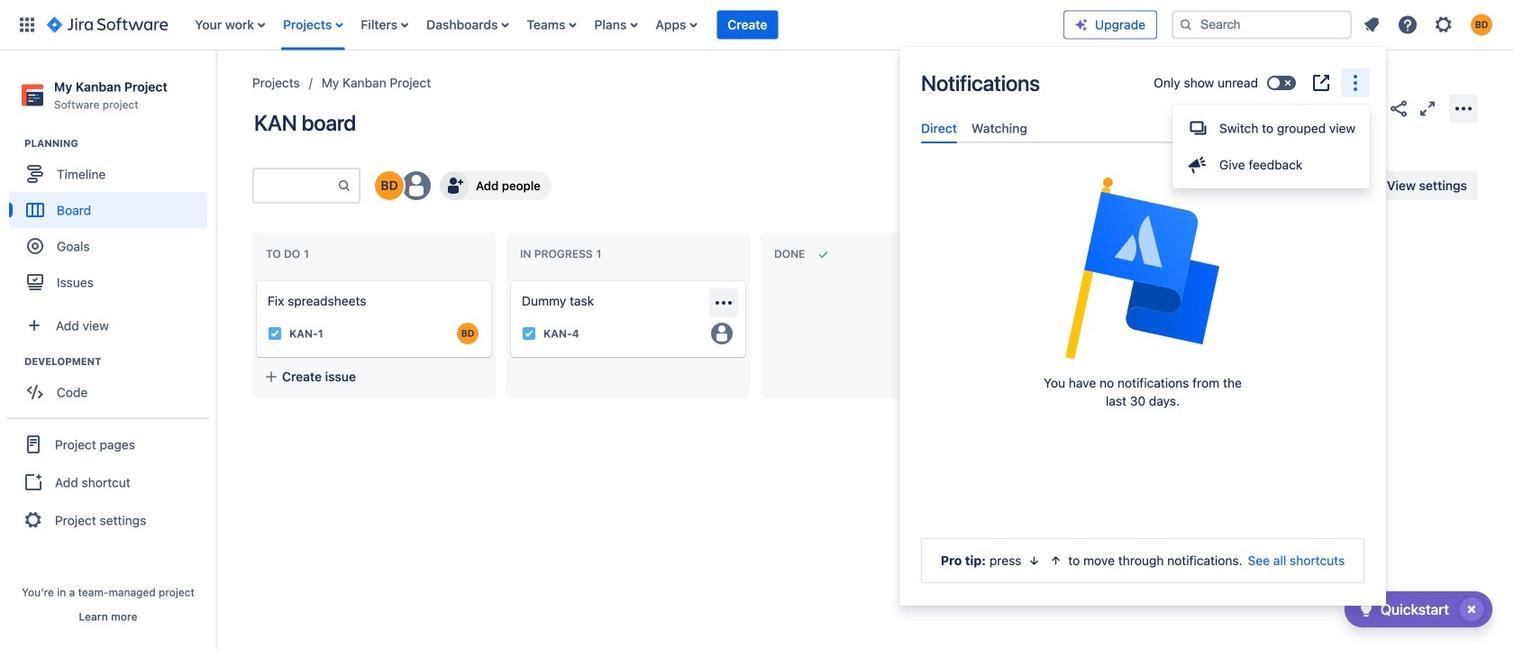Task type: describe. For each thing, give the bounding box(es) containing it.
0 horizontal spatial list
[[186, 0, 1064, 50]]

planning image
[[3, 133, 24, 154]]

2 task image from the left
[[522, 326, 536, 341]]

notifications image
[[1361, 14, 1383, 36]]

create issue image for the to do element
[[244, 269, 266, 290]]

heading for 'planning' icon
[[24, 136, 215, 151]]

check image
[[1356, 599, 1378, 620]]

more actions image
[[1453, 98, 1475, 119]]

appswitcher icon image
[[16, 14, 38, 36]]

1 horizontal spatial list
[[1356, 9, 1504, 41]]

add people image
[[444, 175, 465, 197]]

star kan board image
[[1360, 98, 1381, 119]]

in progress element
[[520, 248, 605, 260]]

1 task image from the left
[[268, 326, 282, 341]]

goal image
[[27, 238, 43, 254]]

heading for development icon on the bottom of page
[[24, 355, 215, 369]]

dismiss quickstart image
[[1458, 595, 1487, 624]]



Task type: vqa. For each thing, say whether or not it's contained in the screenshot.
fourth Epic image
no



Task type: locate. For each thing, give the bounding box(es) containing it.
create issue image down in progress element
[[499, 269, 520, 290]]

1 horizontal spatial task image
[[522, 326, 536, 341]]

2 heading from the top
[[24, 355, 215, 369]]

0 vertical spatial heading
[[24, 136, 215, 151]]

open notifications in a new tab image
[[1311, 72, 1333, 94]]

sidebar element
[[0, 50, 216, 649]]

2 create issue image from the left
[[499, 269, 520, 290]]

enter full screen image
[[1417, 98, 1439, 119]]

settings image
[[1434, 14, 1455, 36]]

arrow down image
[[1027, 554, 1042, 568]]

dialog
[[900, 47, 1387, 606]]

tab list
[[914, 114, 1372, 144]]

arrow up image
[[1049, 554, 1063, 568]]

task image down in progress element
[[522, 326, 536, 341]]

create issue image
[[244, 269, 266, 290], [499, 269, 520, 290]]

sidebar navigation image
[[197, 72, 236, 108]]

your profile and settings image
[[1471, 14, 1493, 36]]

more image
[[1345, 72, 1367, 94]]

to do element
[[266, 248, 313, 260]]

search image
[[1179, 18, 1194, 32]]

Search field
[[1172, 10, 1352, 39]]

1 heading from the top
[[24, 136, 215, 151]]

1 horizontal spatial create issue image
[[499, 269, 520, 290]]

task image down the to do element
[[268, 326, 282, 341]]

heading
[[24, 136, 215, 151], [24, 355, 215, 369]]

0 horizontal spatial create issue image
[[244, 269, 266, 290]]

0 horizontal spatial task image
[[268, 326, 282, 341]]

task image
[[268, 326, 282, 341], [522, 326, 536, 341]]

1 vertical spatial heading
[[24, 355, 215, 369]]

tab panel
[[914, 144, 1372, 160]]

1 create issue image from the left
[[244, 269, 266, 290]]

create issue image down the to do element
[[244, 269, 266, 290]]

list
[[186, 0, 1064, 50], [1356, 9, 1504, 41]]

group
[[1173, 105, 1371, 188], [9, 136, 215, 306], [9, 355, 215, 416], [7, 418, 209, 546]]

create issue image for in progress element
[[499, 269, 520, 290]]

development image
[[3, 351, 24, 373]]

primary element
[[11, 0, 1064, 50]]

list item
[[717, 0, 778, 50]]

Search this board text field
[[254, 170, 337, 202]]

jira software image
[[47, 14, 168, 36], [47, 14, 168, 36]]

import image
[[1145, 175, 1167, 197]]

help image
[[1397, 14, 1419, 36]]

None search field
[[1172, 10, 1352, 39]]

banner
[[0, 0, 1515, 50]]



